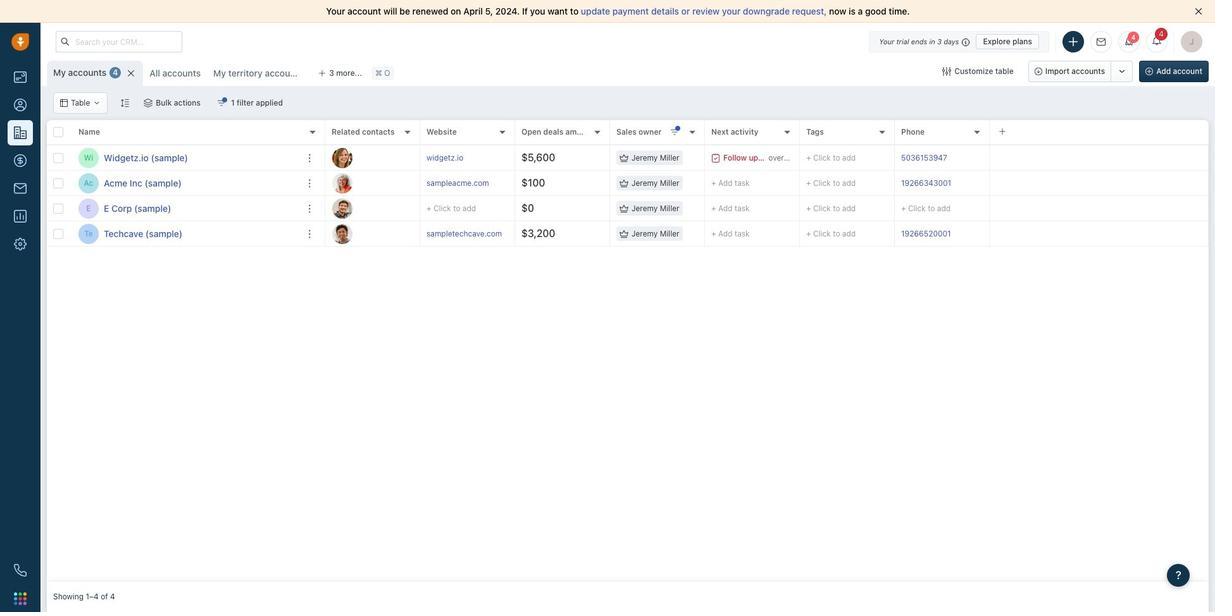 Task type: locate. For each thing, give the bounding box(es) containing it.
3 cell from the top
[[990, 196, 1209, 221]]

1 horizontal spatial container_wx8msf4aqz5i3rn1 image
[[712, 154, 721, 162]]

2 row group from the left
[[325, 146, 1209, 247]]

2 cell from the top
[[990, 171, 1209, 196]]

grid
[[47, 119, 1209, 582]]

cell
[[990, 146, 1209, 170], [990, 171, 1209, 196], [990, 196, 1209, 221], [990, 222, 1209, 246]]

press space to select this row. row
[[47, 146, 325, 171], [325, 146, 1209, 171], [47, 171, 325, 196], [325, 171, 1209, 196], [47, 196, 325, 222], [325, 196, 1209, 222], [47, 222, 325, 247], [325, 222, 1209, 247]]

j image down the l image
[[332, 198, 353, 219]]

4 cell from the top
[[990, 222, 1209, 246]]

cell for 2nd j icon
[[990, 196, 1209, 221]]

j image
[[332, 148, 353, 168], [332, 198, 353, 219]]

2 j image from the top
[[332, 198, 353, 219]]

phone image
[[14, 565, 27, 577]]

phone element
[[8, 558, 33, 584]]

j image up the l image
[[332, 148, 353, 168]]

s image
[[332, 224, 353, 244]]

row
[[47, 120, 325, 146]]

column header
[[72, 120, 325, 146]]

row group
[[47, 146, 325, 247], [325, 146, 1209, 247]]

cell for the l image
[[990, 171, 1209, 196]]

cell for s icon
[[990, 222, 1209, 246]]

close image
[[1195, 8, 1203, 15]]

group
[[1029, 61, 1133, 82]]

container_wx8msf4aqz5i3rn1 image
[[93, 99, 101, 107], [712, 154, 721, 162]]

send email image
[[1097, 38, 1106, 46]]

1 cell from the top
[[990, 146, 1209, 170]]

0 vertical spatial container_wx8msf4aqz5i3rn1 image
[[93, 99, 101, 107]]

1 vertical spatial j image
[[332, 198, 353, 219]]

0 vertical spatial j image
[[332, 148, 353, 168]]

container_wx8msf4aqz5i3rn1 image
[[943, 67, 952, 76], [144, 99, 153, 108], [217, 99, 226, 108], [60, 99, 68, 107], [620, 154, 629, 162], [620, 179, 629, 188], [620, 204, 629, 213], [620, 230, 629, 238]]



Task type: vqa. For each thing, say whether or not it's contained in the screenshot.
row group
yes



Task type: describe. For each thing, give the bounding box(es) containing it.
Search your CRM... text field
[[56, 31, 182, 53]]

1 j image from the top
[[332, 148, 353, 168]]

1 vertical spatial container_wx8msf4aqz5i3rn1 image
[[712, 154, 721, 162]]

cell for 1st j icon
[[990, 146, 1209, 170]]

0 horizontal spatial container_wx8msf4aqz5i3rn1 image
[[93, 99, 101, 107]]

l image
[[332, 173, 353, 193]]

style_myh0__igzzd8unmi image
[[120, 98, 129, 107]]

1 row group from the left
[[47, 146, 325, 247]]

freshworks switcher image
[[14, 593, 27, 606]]



